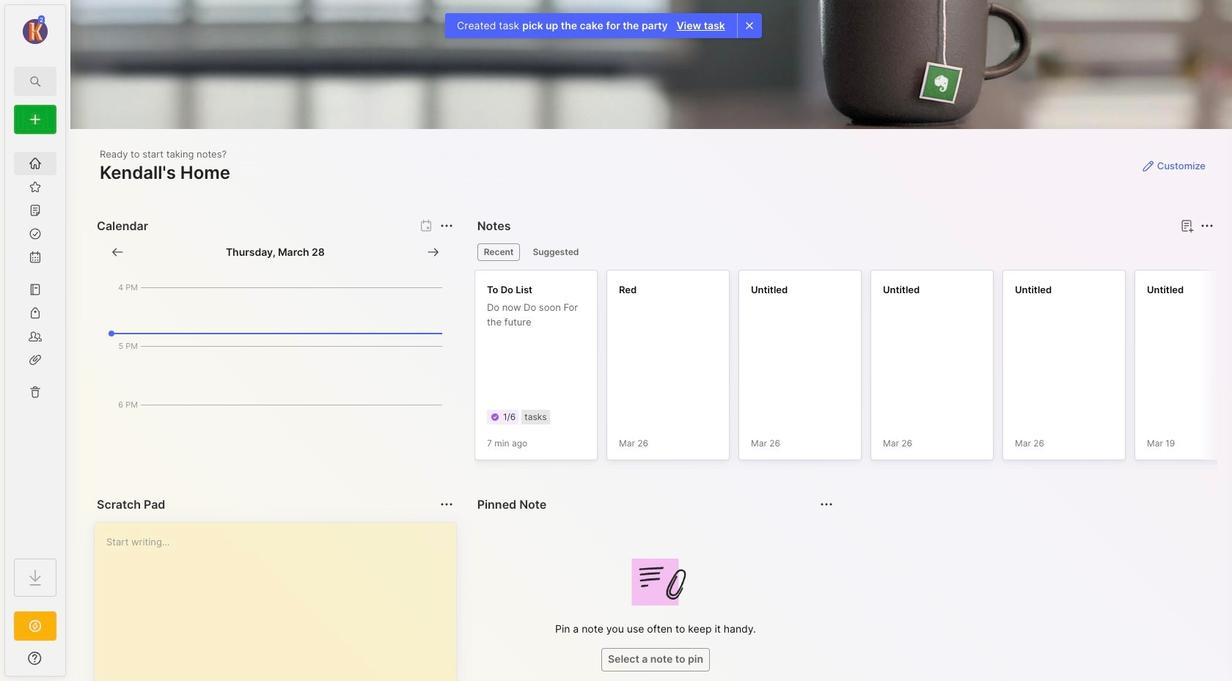 Task type: vqa. For each thing, say whether or not it's contained in the screenshot.
"search field" on the top of page
no



Task type: locate. For each thing, give the bounding box(es) containing it.
0 horizontal spatial tab
[[477, 244, 521, 261]]

row group
[[475, 270, 1233, 470]]

more actions image
[[438, 217, 455, 235]]

More actions field
[[436, 216, 457, 236], [1198, 216, 1218, 236], [436, 495, 457, 515]]

1 horizontal spatial tab
[[526, 244, 586, 261]]

upgrade image
[[26, 618, 44, 636]]

tab
[[477, 244, 521, 261], [526, 244, 586, 261]]

WHAT'S NEW field
[[5, 647, 65, 671]]

tree inside the main element
[[5, 143, 65, 546]]

tree
[[5, 143, 65, 546]]

main element
[[0, 0, 70, 682]]

tab list
[[477, 244, 1212, 261]]

2 tab from the left
[[526, 244, 586, 261]]

0 vertical spatial more actions image
[[1199, 217, 1217, 235]]

more actions image
[[1199, 217, 1217, 235], [438, 496, 455, 514]]

home image
[[28, 156, 43, 171]]

0 horizontal spatial more actions image
[[438, 496, 455, 514]]

1 tab from the left
[[477, 244, 521, 261]]

1 vertical spatial more actions image
[[438, 496, 455, 514]]



Task type: describe. For each thing, give the bounding box(es) containing it.
Choose date to view field
[[226, 245, 325, 260]]

click to expand image
[[64, 655, 75, 672]]

1 horizontal spatial more actions image
[[1199, 217, 1217, 235]]

Start writing… text field
[[106, 523, 455, 682]]

edit search image
[[26, 73, 44, 90]]

Account field
[[5, 14, 65, 46]]



